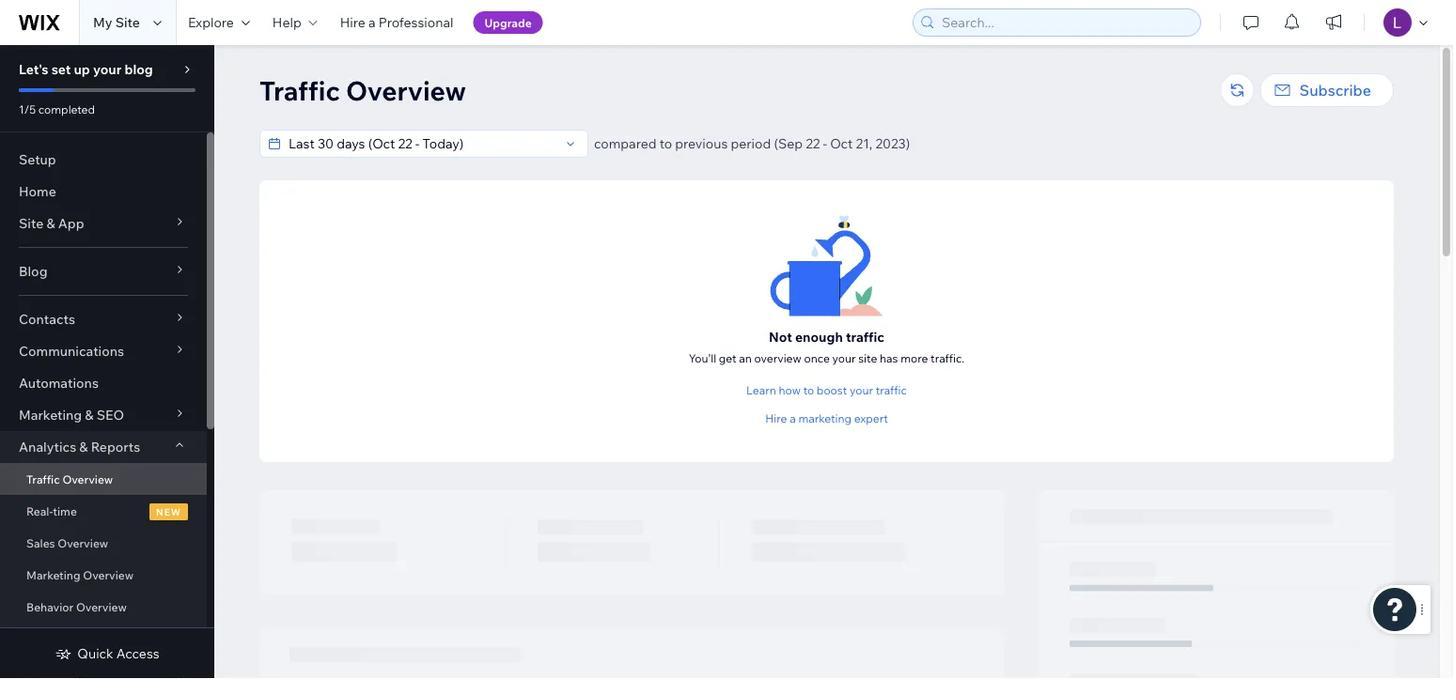 Task type: locate. For each thing, give the bounding box(es) containing it.
site inside dropdown button
[[19, 215, 43, 232]]

1 vertical spatial traffic overview
[[26, 473, 113, 487]]

site & app
[[19, 215, 84, 232]]

hire down 'how'
[[766, 412, 788, 426]]

my
[[93, 14, 112, 31]]

marketing inside popup button
[[19, 407, 82, 424]]

& inside popup button
[[85, 407, 94, 424]]

1 horizontal spatial hire
[[766, 412, 788, 426]]

traffic down the has
[[876, 384, 907, 398]]

1 horizontal spatial traffic overview
[[260, 74, 466, 107]]

0 horizontal spatial hire
[[340, 14, 366, 31]]

&
[[46, 215, 55, 232], [85, 407, 94, 424], [79, 439, 88, 456]]

traffic overview up time
[[26, 473, 113, 487]]

your left site
[[833, 351, 856, 365]]

1 vertical spatial marketing
[[26, 568, 80, 583]]

subscribe
[[1300, 81, 1372, 100]]

hire inside the hire a professional link
[[340, 14, 366, 31]]

1 vertical spatial your
[[833, 351, 856, 365]]

not enough traffic you'll get an overview once your site has more traffic.
[[689, 329, 965, 365]]

analytics & reports button
[[0, 432, 207, 464]]

hire a professional
[[340, 14, 454, 31]]

site right my
[[115, 14, 140, 31]]

overview inside behavior overview link
[[76, 600, 127, 615]]

contacts button
[[0, 304, 207, 336]]

set
[[51, 61, 71, 78]]

your right the up
[[93, 61, 122, 78]]

1 horizontal spatial a
[[790, 412, 796, 426]]

learn how to boost your traffic
[[747, 384, 907, 398]]

reports
[[91, 439, 140, 456]]

0 horizontal spatial traffic
[[26, 473, 60, 487]]

& for analytics
[[79, 439, 88, 456]]

communications
[[19, 343, 124, 360]]

1 vertical spatial site
[[19, 215, 43, 232]]

overview for traffic overview link
[[62, 473, 113, 487]]

a left professional
[[369, 14, 376, 31]]

traffic overview inside sidebar element
[[26, 473, 113, 487]]

& for marketing
[[85, 407, 94, 424]]

1 vertical spatial &
[[85, 407, 94, 424]]

let's
[[19, 61, 48, 78]]

& inside 'popup button'
[[79, 439, 88, 456]]

communications button
[[0, 336, 207, 368]]

0 vertical spatial &
[[46, 215, 55, 232]]

automations link
[[0, 368, 207, 400]]

access
[[116, 646, 160, 662]]

once
[[804, 351, 830, 365]]

sales overview link
[[0, 528, 207, 560]]

Search... field
[[937, 9, 1195, 36]]

traffic
[[846, 329, 885, 345], [876, 384, 907, 398]]

0 horizontal spatial a
[[369, 14, 376, 31]]

overview
[[346, 74, 466, 107], [62, 473, 113, 487], [58, 536, 108, 551], [83, 568, 134, 583], [76, 600, 127, 615]]

sidebar element
[[0, 45, 214, 680]]

upgrade button
[[473, 11, 543, 34]]

time
[[53, 505, 77, 519]]

overview down the hire a professional link
[[346, 74, 466, 107]]

compared to previous period (sep 22 - oct 21, 2023)
[[594, 135, 910, 152]]

1 horizontal spatial to
[[804, 384, 815, 398]]

overview down the marketing overview link
[[76, 600, 127, 615]]

to
[[660, 135, 672, 152], [804, 384, 815, 398]]

overview up marketing overview
[[58, 536, 108, 551]]

to right 'how'
[[804, 384, 815, 398]]

marketing overview link
[[0, 560, 207, 591]]

0 horizontal spatial site
[[19, 215, 43, 232]]

your right boost
[[850, 384, 874, 398]]

1 horizontal spatial site
[[115, 14, 140, 31]]

traffic inside not enough traffic you'll get an overview once your site has more traffic.
[[846, 329, 885, 345]]

has
[[880, 351, 899, 365]]

traffic up site
[[846, 329, 885, 345]]

my site
[[93, 14, 140, 31]]

& inside dropdown button
[[46, 215, 55, 232]]

professional
[[379, 14, 454, 31]]

hire inside hire a marketing expert link
[[766, 412, 788, 426]]

hire right help button
[[340, 14, 366, 31]]

0 vertical spatial traffic
[[846, 329, 885, 345]]

0 horizontal spatial to
[[660, 135, 672, 152]]

overview down analytics & reports at the left of page
[[62, 473, 113, 487]]

site & app button
[[0, 208, 207, 240]]

a
[[369, 14, 376, 31], [790, 412, 796, 426]]

0 horizontal spatial traffic overview
[[26, 473, 113, 487]]

1 vertical spatial hire
[[766, 412, 788, 426]]

sales
[[26, 536, 55, 551]]

setup link
[[0, 144, 207, 176]]

traffic inside sidebar element
[[26, 473, 60, 487]]

blog button
[[0, 256, 207, 288]]

0 vertical spatial your
[[93, 61, 122, 78]]

traffic overview link
[[0, 464, 207, 496]]

help
[[273, 14, 302, 31]]

2 vertical spatial &
[[79, 439, 88, 456]]

behavior overview link
[[0, 591, 207, 623]]

marketing & seo button
[[0, 400, 207, 432]]

traffic up the real-
[[26, 473, 60, 487]]

overview
[[755, 351, 802, 365]]

marketing up analytics
[[19, 407, 82, 424]]

new
[[156, 506, 181, 518]]

app
[[58, 215, 84, 232]]

0 vertical spatial traffic
[[260, 74, 340, 107]]

hire
[[340, 14, 366, 31], [766, 412, 788, 426]]

overview inside the marketing overview link
[[83, 568, 134, 583]]

0 vertical spatial traffic overview
[[260, 74, 466, 107]]

let's set up your blog
[[19, 61, 153, 78]]

to left previous at the top of page
[[660, 135, 672, 152]]

0 vertical spatial to
[[660, 135, 672, 152]]

explore
[[188, 14, 234, 31]]

traffic down help button
[[260, 74, 340, 107]]

1 vertical spatial traffic
[[26, 473, 60, 487]]

how
[[779, 384, 801, 398]]

marketing
[[19, 407, 82, 424], [26, 568, 80, 583]]

a for marketing
[[790, 412, 796, 426]]

overview up behavior overview link
[[83, 568, 134, 583]]

& left reports
[[79, 439, 88, 456]]

0 vertical spatial site
[[115, 14, 140, 31]]

blog
[[19, 263, 47, 280]]

help button
[[261, 0, 329, 45]]

more
[[901, 351, 929, 365]]

a down 'how'
[[790, 412, 796, 426]]

-
[[823, 135, 828, 152]]

overview inside traffic overview link
[[62, 473, 113, 487]]

home link
[[0, 176, 207, 208]]

your
[[93, 61, 122, 78], [833, 351, 856, 365], [850, 384, 874, 398]]

analytics
[[19, 439, 76, 456]]

completed
[[38, 102, 95, 116]]

site down home in the left top of the page
[[19, 215, 43, 232]]

enough
[[795, 329, 843, 345]]

0 vertical spatial a
[[369, 14, 376, 31]]

marketing
[[799, 412, 852, 426]]

an
[[739, 351, 752, 365]]

marketing & seo
[[19, 407, 124, 424]]

learn
[[747, 384, 777, 398]]

1 vertical spatial a
[[790, 412, 796, 426]]

0 vertical spatial hire
[[340, 14, 366, 31]]

None field
[[283, 131, 560, 157]]

(sep
[[774, 135, 803, 152]]

site
[[115, 14, 140, 31], [19, 215, 43, 232]]

overview inside sales overview link
[[58, 536, 108, 551]]

marketing up behavior
[[26, 568, 80, 583]]

oct
[[831, 135, 853, 152]]

previous
[[675, 135, 728, 152]]

& left seo in the bottom of the page
[[85, 407, 94, 424]]

setup
[[19, 151, 56, 168]]

& left app
[[46, 215, 55, 232]]

0 vertical spatial marketing
[[19, 407, 82, 424]]

traffic
[[260, 74, 340, 107], [26, 473, 60, 487]]

traffic overview down the hire a professional link
[[260, 74, 466, 107]]

sales overview
[[26, 536, 108, 551]]

traffic overview
[[260, 74, 466, 107], [26, 473, 113, 487]]

up
[[74, 61, 90, 78]]



Task type: describe. For each thing, give the bounding box(es) containing it.
site
[[859, 351, 878, 365]]

you'll
[[689, 351, 717, 365]]

22
[[806, 135, 820, 152]]

1 vertical spatial to
[[804, 384, 815, 398]]

& for site
[[46, 215, 55, 232]]

get
[[719, 351, 737, 365]]

1 vertical spatial traffic
[[876, 384, 907, 398]]

page skeleton image
[[260, 491, 1395, 680]]

quick access
[[77, 646, 160, 662]]

real-
[[26, 505, 53, 519]]

expert
[[855, 412, 888, 426]]

boost
[[817, 384, 848, 398]]

hire for hire a marketing expert
[[766, 412, 788, 426]]

overview for sales overview link
[[58, 536, 108, 551]]

hire a marketing expert
[[766, 412, 888, 426]]

home
[[19, 183, 56, 200]]

marketing for marketing overview
[[26, 568, 80, 583]]

blog
[[125, 61, 153, 78]]

real-time
[[26, 505, 77, 519]]

1/5
[[19, 102, 36, 116]]

a for professional
[[369, 14, 376, 31]]

marketing overview
[[26, 568, 134, 583]]

analytics & reports
[[19, 439, 140, 456]]

2023)
[[876, 135, 910, 152]]

seo
[[97, 407, 124, 424]]

21,
[[856, 135, 873, 152]]

period
[[731, 135, 771, 152]]

compared
[[594, 135, 657, 152]]

subscribe button
[[1261, 73, 1395, 107]]

upgrade
[[485, 16, 532, 30]]

behavior
[[26, 600, 74, 615]]

your inside not enough traffic you'll get an overview once your site has more traffic.
[[833, 351, 856, 365]]

overview for behavior overview link
[[76, 600, 127, 615]]

contacts
[[19, 311, 75, 328]]

hire for hire a professional
[[340, 14, 366, 31]]

not
[[769, 329, 793, 345]]

automations
[[19, 375, 99, 392]]

learn how to boost your traffic link
[[747, 382, 907, 399]]

1/5 completed
[[19, 102, 95, 116]]

marketing for marketing & seo
[[19, 407, 82, 424]]

2 vertical spatial your
[[850, 384, 874, 398]]

hire a professional link
[[329, 0, 465, 45]]

hire a marketing expert link
[[766, 410, 888, 427]]

traffic.
[[931, 351, 965, 365]]

quick access button
[[55, 646, 160, 663]]

quick
[[77, 646, 113, 662]]

overview for the marketing overview link
[[83, 568, 134, 583]]

your inside sidebar element
[[93, 61, 122, 78]]

1 horizontal spatial traffic
[[260, 74, 340, 107]]

behavior overview
[[26, 600, 127, 615]]



Task type: vqa. For each thing, say whether or not it's contained in the screenshot.
Campaigns to the top
no



